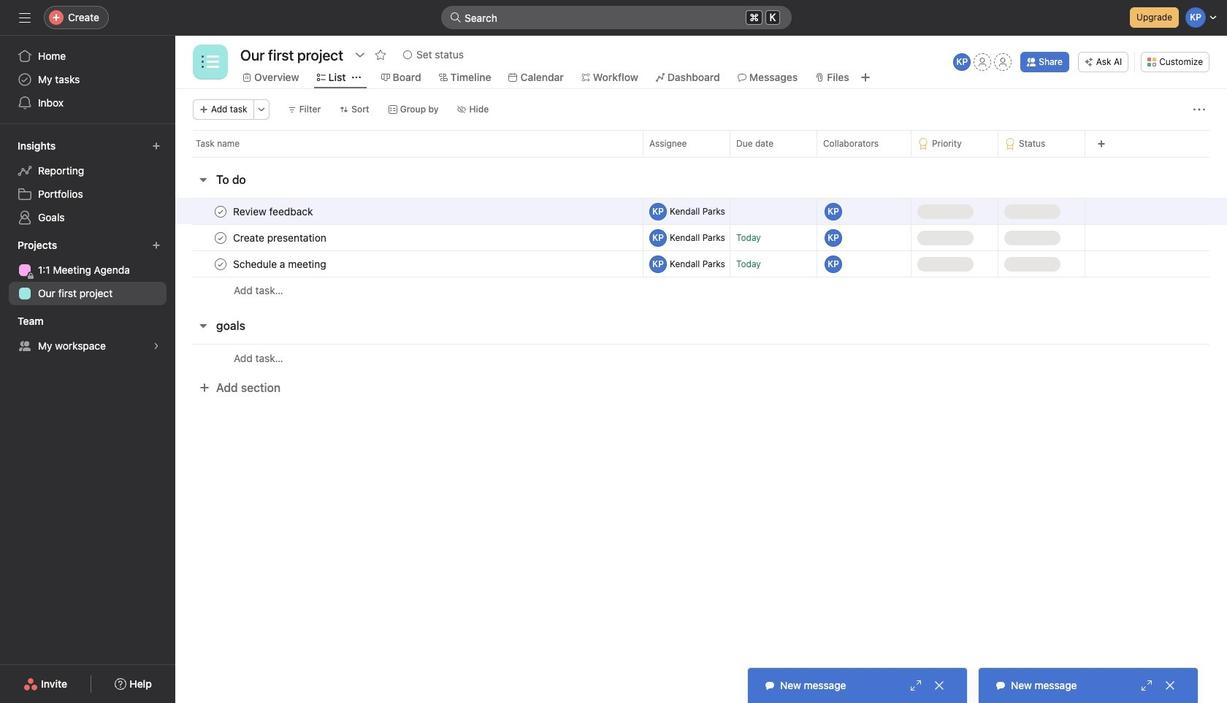 Task type: describe. For each thing, give the bounding box(es) containing it.
add to starred image
[[375, 49, 386, 61]]

collapse task list for this group image
[[197, 174, 209, 186]]

add collaborators image
[[889, 232, 901, 244]]

mark complete checkbox for review feedback cell on the top
[[212, 203, 229, 220]]

insights element
[[0, 133, 175, 232]]

add collaborators image
[[889, 206, 901, 217]]

new project or portfolio image
[[152, 241, 161, 250]]

task name text field for mark complete checkbox inside review feedback cell
[[230, 204, 317, 219]]

1 horizontal spatial more actions image
[[1194, 104, 1205, 115]]

mark complete checkbox for schedule a meeting cell
[[212, 255, 229, 273]]

hide sidebar image
[[19, 12, 31, 23]]

Mark complete checkbox
[[212, 229, 229, 247]]

mark complete image for schedule a meeting cell
[[212, 255, 229, 273]]

prominent image
[[450, 12, 462, 23]]

see details, my workspace image
[[152, 342, 161, 351]]

teams element
[[0, 308, 175, 361]]

add tab image
[[860, 72, 871, 83]]

expand new message image
[[910, 680, 922, 692]]

mark complete image
[[212, 203, 229, 220]]

list image
[[202, 53, 219, 71]]

0 horizontal spatial more actions image
[[257, 105, 266, 114]]

projects element
[[0, 232, 175, 308]]

close image
[[934, 680, 945, 692]]

manage project members image
[[954, 53, 971, 71]]

schedule a meeting cell
[[175, 251, 643, 278]]



Task type: vqa. For each thing, say whether or not it's contained in the screenshot.
2nd list item from the top of the page
no



Task type: locate. For each thing, give the bounding box(es) containing it.
0 vertical spatial mark complete checkbox
[[212, 203, 229, 220]]

1 task name text field from the top
[[230, 204, 317, 219]]

task name text field inside create presentation cell
[[230, 231, 331, 245]]

task name text field inside review feedback cell
[[230, 204, 317, 219]]

task name text field for mark complete option
[[230, 231, 331, 245]]

collapse task list for this group image
[[197, 320, 209, 332]]

1 mark complete image from the top
[[212, 229, 229, 247]]

None field
[[441, 6, 792, 29]]

expand new message image
[[1141, 680, 1153, 692]]

tab actions image
[[352, 73, 361, 82]]

2 mark complete checkbox from the top
[[212, 255, 229, 273]]

mark complete checkbox inside review feedback cell
[[212, 203, 229, 220]]

mark complete checkbox down mark complete option
[[212, 255, 229, 273]]

show options image
[[354, 49, 366, 61]]

review feedback cell
[[175, 198, 643, 225]]

mark complete image
[[212, 229, 229, 247], [212, 255, 229, 273]]

Mark complete checkbox
[[212, 203, 229, 220], [212, 255, 229, 273]]

mark complete checkbox inside schedule a meeting cell
[[212, 255, 229, 273]]

task name text field inside schedule a meeting cell
[[230, 257, 331, 271]]

2 mark complete image from the top
[[212, 255, 229, 273]]

Task name text field
[[230, 204, 317, 219], [230, 231, 331, 245], [230, 257, 331, 271]]

0 vertical spatial task name text field
[[230, 204, 317, 219]]

header to do tree grid
[[175, 197, 1227, 304]]

1 vertical spatial mark complete checkbox
[[212, 255, 229, 273]]

add field image
[[1097, 140, 1106, 148]]

0 vertical spatial mark complete image
[[212, 229, 229, 247]]

create presentation cell
[[175, 224, 643, 251]]

more actions image
[[1194, 104, 1205, 115], [257, 105, 266, 114]]

mark complete image inside schedule a meeting cell
[[212, 255, 229, 273]]

mark complete image down mark complete image
[[212, 229, 229, 247]]

mark complete checkbox up mark complete option
[[212, 203, 229, 220]]

Search tasks, projects, and more text field
[[441, 6, 792, 29]]

1 mark complete checkbox from the top
[[212, 203, 229, 220]]

1 vertical spatial mark complete image
[[212, 255, 229, 273]]

row
[[175, 130, 1227, 157], [193, 156, 1210, 158], [175, 197, 1227, 226], [175, 223, 1227, 252], [175, 250, 1227, 279], [175, 277, 1227, 304], [175, 344, 1227, 372]]

mark complete image inside create presentation cell
[[212, 229, 229, 247]]

close image
[[1165, 680, 1176, 692]]

mark complete image down mark complete option
[[212, 255, 229, 273]]

task name text field for mark complete checkbox in the schedule a meeting cell
[[230, 257, 331, 271]]

None text field
[[237, 42, 347, 68]]

global element
[[0, 36, 175, 123]]

2 vertical spatial task name text field
[[230, 257, 331, 271]]

3 task name text field from the top
[[230, 257, 331, 271]]

new insights image
[[152, 142, 161, 151]]

2 task name text field from the top
[[230, 231, 331, 245]]

1 vertical spatial task name text field
[[230, 231, 331, 245]]

mark complete image for create presentation cell
[[212, 229, 229, 247]]



